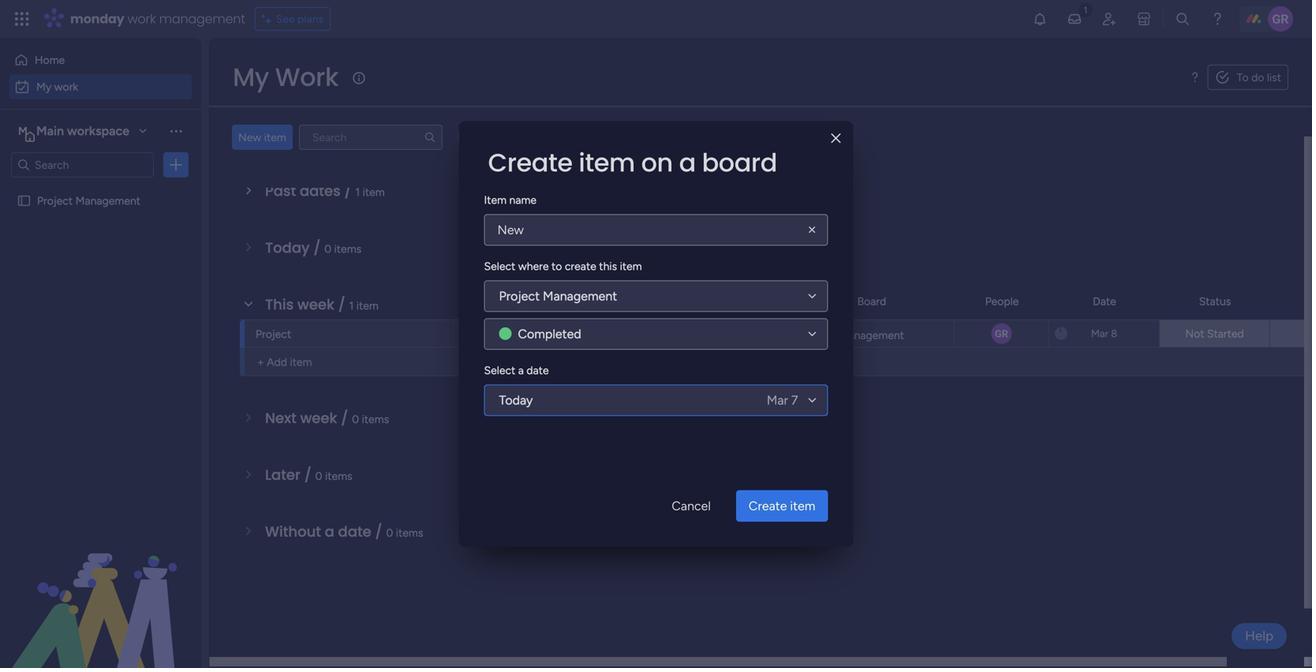 Task type: vqa. For each thing, say whether or not it's contained in the screenshot.


Task type: describe. For each thing, give the bounding box(es) containing it.
next
[[265, 408, 297, 429]]

plans
[[298, 12, 324, 26]]

workspace image
[[15, 122, 31, 140]]

8
[[1111, 328, 1118, 340]]

create item on a board
[[488, 145, 777, 180]]

this
[[599, 260, 617, 273]]

public board image
[[17, 193, 32, 208]]

main
[[36, 124, 64, 138]]

started
[[1207, 327, 1244, 341]]

cancel button
[[659, 490, 724, 522]]

7
[[791, 393, 798, 408]]

select where to create this item
[[484, 260, 642, 273]]

without
[[265, 522, 321, 542]]

add
[[267, 356, 287, 369]]

cancel
[[672, 499, 711, 514]]

today for today
[[499, 393, 533, 408]]

update feed image
[[1067, 11, 1083, 27]]

items inside without a date / 0 items
[[396, 526, 423, 540]]

see
[[276, 12, 295, 26]]

mar 7
[[767, 393, 798, 408]]

project management link
[[799, 320, 945, 347]]

next week / 0 items
[[265, 408, 389, 429]]

management inside list box
[[75, 194, 141, 208]]

date
[[1093, 295, 1117, 308]]

without a date / 0 items
[[265, 522, 423, 542]]

management
[[159, 10, 245, 28]]

my for my work
[[36, 80, 51, 94]]

item inside past dates / 1 item
[[363, 185, 385, 199]]

this
[[265, 295, 294, 315]]

0 inside without a date / 0 items
[[386, 526, 393, 540]]

my for my work
[[233, 60, 269, 95]]

today / 0 items
[[265, 238, 362, 258]]

status
[[1199, 295, 1231, 308]]

greg robinson image
[[1268, 6, 1293, 32]]

past dates / 1 item
[[265, 181, 385, 201]]

help button
[[1232, 623, 1287, 649]]

date for select
[[527, 364, 549, 377]]

dates
[[300, 181, 341, 201]]

1 for this week /
[[349, 299, 354, 313]]

item inside this week / 1 item
[[357, 299, 379, 313]]

invite members image
[[1102, 11, 1117, 27]]

my work
[[36, 80, 78, 94]]

do
[[1252, 71, 1265, 84]]

notifications image
[[1032, 11, 1048, 27]]

items inside today / 0 items
[[334, 242, 362, 256]]

2 horizontal spatial project management
[[801, 329, 904, 342]]

my work link
[[9, 74, 192, 99]]

week for this
[[297, 295, 335, 315]]

new item button
[[232, 125, 293, 150]]

search image
[[424, 131, 436, 144]]

create item
[[749, 499, 816, 514]]

m
[[18, 124, 28, 138]]

to do list
[[1237, 71, 1282, 84]]

create
[[565, 260, 596, 273]]

create item button
[[736, 490, 828, 522]]

where
[[518, 260, 549, 273]]



Task type: locate. For each thing, give the bounding box(es) containing it.
lottie animation element
[[0, 509, 201, 668]]

create
[[488, 145, 573, 180], [749, 499, 787, 514]]

create for create item
[[749, 499, 787, 514]]

1 vertical spatial week
[[300, 408, 337, 429]]

2 horizontal spatial a
[[679, 145, 696, 180]]

0 vertical spatial today
[[265, 238, 310, 258]]

help image
[[1210, 11, 1226, 27]]

project management
[[37, 194, 141, 208], [499, 289, 617, 304], [801, 329, 904, 342]]

mar for mar 7
[[767, 393, 788, 408]]

item inside "button"
[[264, 131, 286, 144]]

today down select a date
[[499, 393, 533, 408]]

to do list button
[[1208, 65, 1289, 90]]

0 horizontal spatial create
[[488, 145, 573, 180]]

items inside later / 0 items
[[325, 470, 352, 483]]

1 vertical spatial date
[[338, 522, 372, 542]]

For example, project proposal text field
[[484, 214, 828, 246]]

date
[[527, 364, 549, 377], [338, 522, 372, 542]]

0 horizontal spatial mar
[[767, 393, 788, 408]]

+ add item
[[257, 356, 312, 369]]

1 horizontal spatial a
[[518, 364, 524, 377]]

select for select where to create this item
[[484, 260, 516, 273]]

/
[[344, 181, 352, 201], [313, 238, 321, 258], [338, 295, 346, 315], [341, 408, 348, 429], [304, 465, 312, 485], [375, 522, 383, 542]]

items
[[334, 242, 362, 256], [362, 413, 389, 426], [325, 470, 352, 483], [396, 526, 423, 540]]

0 horizontal spatial management
[[75, 194, 141, 208]]

mar left 7
[[767, 393, 788, 408]]

1 horizontal spatial my
[[233, 60, 269, 95]]

date for without
[[338, 522, 372, 542]]

2 horizontal spatial management
[[839, 329, 904, 342]]

0 horizontal spatial date
[[338, 522, 372, 542]]

a for without
[[325, 522, 334, 542]]

0 horizontal spatial work
[[54, 80, 78, 94]]

my inside "option"
[[36, 80, 51, 94]]

1 horizontal spatial date
[[527, 364, 549, 377]]

to
[[1237, 71, 1249, 84]]

board
[[858, 295, 887, 308]]

1 vertical spatial project management
[[499, 289, 617, 304]]

project management list box
[[0, 184, 201, 427]]

project management down the board
[[801, 329, 904, 342]]

0 vertical spatial project management
[[37, 194, 141, 208]]

1 horizontal spatial mar
[[1091, 328, 1109, 340]]

management
[[75, 194, 141, 208], [543, 289, 617, 304], [839, 329, 904, 342]]

main workspace
[[36, 124, 129, 138]]

week right this at the left top of page
[[297, 295, 335, 315]]

1 horizontal spatial today
[[499, 393, 533, 408]]

0 vertical spatial work
[[128, 10, 156, 28]]

not started
[[1186, 327, 1244, 341]]

see plans button
[[255, 7, 331, 31]]

lottie animation image
[[0, 509, 201, 668]]

select
[[484, 260, 516, 273], [484, 364, 516, 377]]

monday work management
[[70, 10, 245, 28]]

my work option
[[9, 74, 192, 99]]

2 vertical spatial project management
[[801, 329, 904, 342]]

new item
[[238, 131, 286, 144]]

create for create item on a board
[[488, 145, 573, 180]]

None search field
[[299, 125, 443, 150]]

this week / 1 item
[[265, 295, 379, 315]]

0 vertical spatial a
[[679, 145, 696, 180]]

work
[[275, 60, 339, 95]]

2 select from the top
[[484, 364, 516, 377]]

0 vertical spatial mar
[[1091, 328, 1109, 340]]

create up name at left top
[[488, 145, 573, 180]]

my down home
[[36, 80, 51, 94]]

not
[[1186, 327, 1205, 341]]

0
[[324, 242, 332, 256], [352, 413, 359, 426], [315, 470, 322, 483], [386, 526, 393, 540]]

option
[[0, 187, 201, 190]]

1 horizontal spatial management
[[543, 289, 617, 304]]

project management down search in workspace field
[[37, 194, 141, 208]]

mar left 8
[[1091, 328, 1109, 340]]

1 horizontal spatial create
[[749, 499, 787, 514]]

0 vertical spatial date
[[527, 364, 549, 377]]

0 vertical spatial 1
[[355, 185, 360, 199]]

0 inside next week / 0 items
[[352, 413, 359, 426]]

1 right the "dates"
[[355, 185, 360, 199]]

my work
[[233, 60, 339, 95]]

workspace selection element
[[15, 122, 132, 142]]

home option
[[9, 47, 192, 73]]

project
[[37, 194, 73, 208], [499, 289, 540, 304], [256, 328, 291, 341], [801, 329, 837, 342]]

+
[[257, 356, 264, 369]]

Filter dashboard by text search field
[[299, 125, 443, 150]]

week for next
[[300, 408, 337, 429]]

monday marketplace image
[[1136, 11, 1152, 27]]

work for monday
[[128, 10, 156, 28]]

mar 8
[[1091, 328, 1118, 340]]

create inside button
[[749, 499, 787, 514]]

0 inside later / 0 items
[[315, 470, 322, 483]]

today down past at the top of page
[[265, 238, 310, 258]]

0 vertical spatial create
[[488, 145, 573, 180]]

1 vertical spatial 1
[[349, 299, 354, 313]]

project management inside list box
[[37, 194, 141, 208]]

item
[[484, 193, 507, 207]]

project inside list box
[[37, 194, 73, 208]]

list
[[1267, 71, 1282, 84]]

0 horizontal spatial project management
[[37, 194, 141, 208]]

item inside button
[[790, 499, 816, 514]]

0 horizontal spatial 1
[[349, 299, 354, 313]]

1 vertical spatial select
[[484, 364, 516, 377]]

work for my
[[54, 80, 78, 94]]

today
[[265, 238, 310, 258], [499, 393, 533, 408]]

1 inside this week / 1 item
[[349, 299, 354, 313]]

a for select
[[518, 364, 524, 377]]

0 vertical spatial management
[[75, 194, 141, 208]]

later
[[265, 465, 301, 485]]

see plans
[[276, 12, 324, 26]]

mar for mar 8
[[1091, 328, 1109, 340]]

home
[[35, 53, 65, 67]]

to
[[552, 260, 562, 273]]

1 vertical spatial create
[[749, 499, 787, 514]]

new
[[238, 131, 261, 144]]

item
[[264, 131, 286, 144], [579, 145, 635, 180], [363, 185, 385, 199], [620, 260, 642, 273], [357, 299, 379, 313], [290, 356, 312, 369], [790, 499, 816, 514]]

completed
[[518, 327, 581, 342]]

v2 circle image
[[499, 327, 512, 342]]

1 horizontal spatial work
[[128, 10, 156, 28]]

mar
[[1091, 328, 1109, 340], [767, 393, 788, 408]]

items inside next week / 0 items
[[362, 413, 389, 426]]

1 for past dates /
[[355, 185, 360, 199]]

select a date
[[484, 364, 549, 377]]

later / 0 items
[[265, 465, 352, 485]]

select for select a date
[[484, 364, 516, 377]]

1 image
[[1079, 1, 1093, 19]]

my
[[233, 60, 269, 95], [36, 80, 51, 94]]

1 horizontal spatial 1
[[355, 185, 360, 199]]

search everything image
[[1175, 11, 1191, 27]]

0 inside today / 0 items
[[324, 242, 332, 256]]

1 horizontal spatial project management
[[499, 289, 617, 304]]

people
[[985, 295, 1019, 308]]

management down search in workspace field
[[75, 194, 141, 208]]

1 inside past dates / 1 item
[[355, 185, 360, 199]]

a right without
[[325, 522, 334, 542]]

workspace
[[67, 124, 129, 138]]

2 vertical spatial management
[[839, 329, 904, 342]]

a
[[679, 145, 696, 180], [518, 364, 524, 377], [325, 522, 334, 542]]

date right without
[[338, 522, 372, 542]]

a right on
[[679, 145, 696, 180]]

work down home
[[54, 80, 78, 94]]

my left work
[[233, 60, 269, 95]]

management down create
[[543, 289, 617, 304]]

date down completed
[[527, 364, 549, 377]]

0 horizontal spatial today
[[265, 238, 310, 258]]

2 vertical spatial a
[[325, 522, 334, 542]]

select product image
[[14, 11, 30, 27]]

0 horizontal spatial my
[[36, 80, 51, 94]]

board
[[702, 145, 777, 180]]

1 select from the top
[[484, 260, 516, 273]]

0 vertical spatial select
[[484, 260, 516, 273]]

management down the board
[[839, 329, 904, 342]]

help
[[1245, 628, 1274, 644]]

0 vertical spatial week
[[297, 295, 335, 315]]

a down completed
[[518, 364, 524, 377]]

week
[[297, 295, 335, 315], [300, 408, 337, 429]]

0 horizontal spatial a
[[325, 522, 334, 542]]

1 vertical spatial mar
[[767, 393, 788, 408]]

today for today / 0 items
[[265, 238, 310, 258]]

select left where
[[484, 260, 516, 273]]

project management down 'to'
[[499, 289, 617, 304]]

name
[[509, 193, 537, 207]]

home link
[[9, 47, 192, 73]]

1 down today / 0 items
[[349, 299, 354, 313]]

1 vertical spatial management
[[543, 289, 617, 304]]

work inside "option"
[[54, 80, 78, 94]]

1
[[355, 185, 360, 199], [349, 299, 354, 313]]

past
[[265, 181, 296, 201]]

work right 'monday'
[[128, 10, 156, 28]]

Search in workspace field
[[33, 156, 132, 174]]

on
[[641, 145, 673, 180]]

close image
[[831, 133, 841, 144]]

monday
[[70, 10, 124, 28]]

1 vertical spatial a
[[518, 364, 524, 377]]

item name
[[484, 193, 537, 207]]

week right next
[[300, 408, 337, 429]]

1 vertical spatial today
[[499, 393, 533, 408]]

work
[[128, 10, 156, 28], [54, 80, 78, 94]]

create right cancel
[[749, 499, 787, 514]]

1 vertical spatial work
[[54, 80, 78, 94]]

select down v2 circle icon
[[484, 364, 516, 377]]



